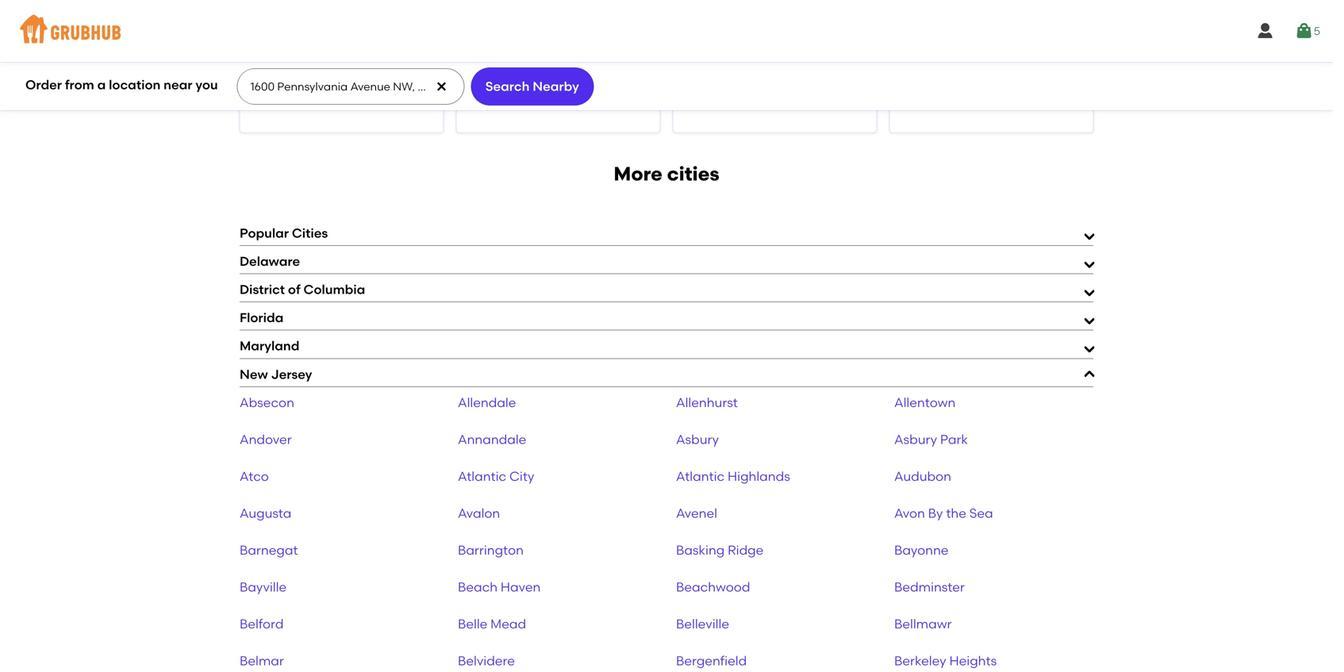 Task type: describe. For each thing, give the bounding box(es) containing it.
3 grocery from the left
[[709, 51, 746, 63]]

4 grocery items from the left
[[926, 51, 991, 63]]

ratings for 774 ratings
[[609, 89, 647, 102]]

andover link
[[240, 432, 292, 447]]

popular cities
[[240, 226, 328, 241]]

delaware
[[240, 254, 300, 269]]

absecon link
[[240, 395, 294, 410]]

delivery for 285 ratings
[[279, 85, 315, 97]]

cities
[[667, 162, 720, 185]]

augusta
[[240, 506, 292, 521]]

absecon
[[240, 395, 294, 410]]

bedminster link
[[895, 579, 965, 595]]

2 grocery items from the left
[[492, 51, 557, 63]]

haven
[[501, 579, 541, 595]]

barrington link
[[458, 543, 524, 558]]

subscription pass image for 774 ratings
[[470, 51, 486, 64]]

bergenfield link
[[676, 653, 747, 669]]

barrington
[[458, 543, 524, 558]]

by
[[929, 506, 943, 521]]

allendale
[[458, 395, 516, 410]]

bayville
[[240, 579, 287, 595]]

barnegat link
[[240, 543, 298, 558]]

2 grocery from the left
[[492, 51, 530, 63]]

belmar
[[240, 653, 284, 669]]

$0.49 for 285 ratings
[[253, 85, 277, 97]]

the
[[946, 506, 967, 521]]

min for 285 ratings
[[283, 72, 301, 83]]

jersey
[[271, 367, 312, 382]]

district
[[240, 282, 285, 297]]

285
[[371, 89, 390, 102]]

atlantic for atlantic highlands
[[676, 469, 725, 484]]

cities
[[292, 226, 328, 241]]

bayonne
[[895, 543, 949, 558]]

augusta link
[[240, 506, 292, 521]]

774
[[590, 89, 607, 102]]

belford
[[240, 616, 284, 632]]

1 grocery from the left
[[276, 51, 313, 63]]

belle
[[458, 616, 488, 632]]

avenel
[[676, 506, 718, 521]]

highlands
[[728, 469, 790, 484]]

asbury for asbury link
[[676, 432, 719, 447]]

heights
[[950, 653, 997, 669]]

delivery for 774 ratings
[[496, 85, 532, 97]]

belmar link
[[240, 653, 284, 669]]

allendale link
[[458, 395, 516, 410]]

atlantic highlands
[[676, 469, 790, 484]]

annandale link
[[458, 432, 527, 447]]

beachwood link
[[676, 579, 750, 595]]

beach haven link
[[458, 579, 541, 595]]

2 items from the left
[[532, 51, 557, 63]]

belle mead
[[458, 616, 526, 632]]

asbury park
[[895, 432, 968, 447]]

andover
[[240, 432, 292, 447]]

asbury park link
[[895, 432, 968, 447]]

berkeley heights link
[[895, 653, 997, 669]]

search
[[486, 79, 530, 94]]

atco link
[[240, 469, 269, 484]]

5 button
[[1295, 17, 1321, 45]]

belle mead link
[[458, 616, 526, 632]]

columbia
[[304, 282, 365, 297]]

maryland
[[240, 338, 300, 354]]

20–35 for 285
[[253, 72, 281, 83]]

berkeley
[[895, 653, 947, 669]]

annandale
[[458, 432, 527, 447]]

ratings for 285 ratings
[[393, 89, 430, 102]]

florida
[[240, 310, 284, 326]]

774 ratings
[[590, 89, 647, 102]]

audubon link
[[895, 469, 952, 484]]

new jersey
[[240, 367, 312, 382]]

allentown
[[895, 395, 956, 410]]

new
[[240, 367, 268, 382]]

allenhurst link
[[676, 395, 738, 410]]

avon by the sea
[[895, 506, 994, 521]]

park
[[941, 432, 968, 447]]

asbury for asbury park
[[895, 432, 937, 447]]

belvidere link
[[458, 653, 515, 669]]

beach
[[458, 579, 498, 595]]

beachwood
[[676, 579, 750, 595]]



Task type: vqa. For each thing, say whether or not it's contained in the screenshot.
2nd 20–35
yes



Task type: locate. For each thing, give the bounding box(es) containing it.
2 $0.49 from the left
[[470, 85, 494, 97]]

0 horizontal spatial 20–35 min $0.49 delivery
[[253, 72, 315, 97]]

1 horizontal spatial min
[[500, 72, 517, 83]]

2 20–35 min $0.49 delivery from the left
[[470, 72, 532, 97]]

20–35 left nearby
[[470, 72, 498, 83]]

5
[[1314, 24, 1321, 38]]

basking ridge
[[676, 543, 764, 558]]

svg image
[[1256, 21, 1275, 40]]

items
[[315, 51, 341, 63], [532, 51, 557, 63], [749, 51, 774, 63], [965, 51, 991, 63]]

1 20–35 min $0.49 delivery from the left
[[253, 72, 315, 97]]

1 vertical spatial svg image
[[435, 80, 448, 93]]

location
[[109, 77, 161, 93]]

1 items from the left
[[315, 51, 341, 63]]

ratings
[[393, 89, 430, 102], [609, 89, 647, 102]]

$0.49
[[253, 85, 277, 97], [470, 85, 494, 97]]

2 atlantic from the left
[[676, 469, 725, 484]]

more
[[614, 162, 663, 185]]

beach haven
[[458, 579, 541, 595]]

mead
[[491, 616, 526, 632]]

grocery
[[276, 51, 313, 63], [492, 51, 530, 63], [709, 51, 746, 63], [926, 51, 963, 63]]

subscription pass image for 285 ratings
[[253, 51, 269, 64]]

belleville link
[[676, 616, 729, 632]]

$0.49 for 774 ratings
[[470, 85, 494, 97]]

search nearby
[[486, 79, 579, 94]]

basking
[[676, 543, 725, 558]]

nearby
[[533, 79, 579, 94]]

0 horizontal spatial atlantic
[[458, 469, 507, 484]]

3 items from the left
[[749, 51, 774, 63]]

berkeley heights
[[895, 653, 997, 669]]

1 horizontal spatial subscription pass image
[[470, 51, 486, 64]]

ratings right the '285'
[[393, 89, 430, 102]]

1 horizontal spatial atlantic
[[676, 469, 725, 484]]

0 horizontal spatial delivery
[[279, 85, 315, 97]]

20–35 min $0.49 delivery for 285
[[253, 72, 315, 97]]

asbury link
[[676, 432, 719, 447]]

atco
[[240, 469, 269, 484]]

from
[[65, 77, 94, 93]]

1 horizontal spatial ratings
[[609, 89, 647, 102]]

20–35
[[253, 72, 281, 83], [470, 72, 498, 83]]

0 horizontal spatial asbury
[[676, 432, 719, 447]]

1 horizontal spatial delivery
[[496, 85, 532, 97]]

atlantic down asbury link
[[676, 469, 725, 484]]

20–35 min $0.49 delivery right the you
[[253, 72, 315, 97]]

more cities
[[614, 162, 720, 185]]

0 horizontal spatial 20–35
[[253, 72, 281, 83]]

1 $0.49 from the left
[[253, 85, 277, 97]]

belford link
[[240, 616, 284, 632]]

bayonne link
[[895, 543, 949, 558]]

allentown link
[[895, 395, 956, 410]]

svg image inside 5 button
[[1295, 21, 1314, 40]]

allenhurst
[[676, 395, 738, 410]]

1 asbury from the left
[[676, 432, 719, 447]]

bayville link
[[240, 579, 287, 595]]

0 horizontal spatial ratings
[[393, 89, 430, 102]]

near
[[164, 77, 192, 93]]

4 items from the left
[[965, 51, 991, 63]]

sea
[[970, 506, 994, 521]]

svg image right svg image
[[1295, 21, 1314, 40]]

atlantic
[[458, 469, 507, 484], [676, 469, 725, 484]]

star icon image
[[367, 71, 379, 83], [379, 71, 392, 83], [392, 71, 405, 83], [405, 71, 418, 83], [405, 71, 418, 83], [583, 71, 596, 83], [596, 71, 609, 83]]

avon
[[895, 506, 925, 521]]

0 vertical spatial svg image
[[1295, 21, 1314, 40]]

grocery items
[[276, 51, 341, 63], [492, 51, 557, 63], [709, 51, 774, 63], [926, 51, 991, 63]]

3 subscription pass image from the left
[[903, 51, 919, 64]]

barnegat
[[240, 543, 298, 558]]

1 20–35 from the left
[[253, 72, 281, 83]]

1 horizontal spatial 20–35 min $0.49 delivery
[[470, 72, 532, 97]]

subscription pass image
[[253, 51, 269, 64], [470, 51, 486, 64], [903, 51, 919, 64]]

atlantic for atlantic city
[[458, 469, 507, 484]]

285 ratings
[[371, 89, 430, 102]]

min for 774 ratings
[[500, 72, 517, 83]]

main navigation navigation
[[0, 0, 1334, 62]]

0 horizontal spatial svg image
[[435, 80, 448, 93]]

popular
[[240, 226, 289, 241]]

atlantic city link
[[458, 469, 535, 484]]

20–35 for 774
[[470, 72, 498, 83]]

2 horizontal spatial subscription pass image
[[903, 51, 919, 64]]

bellmawr link
[[895, 616, 952, 632]]

ridge
[[728, 543, 764, 558]]

20–35 min $0.49 delivery for 774
[[470, 72, 532, 97]]

20–35 min $0.49 delivery left nearby
[[470, 72, 532, 97]]

1 ratings from the left
[[393, 89, 430, 102]]

Search Address search field
[[237, 69, 463, 104]]

2 min from the left
[[500, 72, 517, 83]]

subscription pass image
[[687, 51, 703, 64]]

1 horizontal spatial asbury
[[895, 432, 937, 447]]

1 atlantic from the left
[[458, 469, 507, 484]]

asbury down allenhurst
[[676, 432, 719, 447]]

1 subscription pass image from the left
[[253, 51, 269, 64]]

district of columbia
[[240, 282, 365, 297]]

of
[[288, 282, 301, 297]]

0 horizontal spatial subscription pass image
[[253, 51, 269, 64]]

0 horizontal spatial min
[[283, 72, 301, 83]]

3 grocery items from the left
[[709, 51, 774, 63]]

2 20–35 from the left
[[470, 72, 498, 83]]

4 grocery from the left
[[926, 51, 963, 63]]

0 horizontal spatial $0.49
[[253, 85, 277, 97]]

avalon
[[458, 506, 500, 521]]

avon by the sea link
[[895, 506, 994, 521]]

2 asbury from the left
[[895, 432, 937, 447]]

ratings right 774
[[609, 89, 647, 102]]

svg image right 285 ratings
[[435, 80, 448, 93]]

bedminster
[[895, 579, 965, 595]]

svg image
[[1295, 21, 1314, 40], [435, 80, 448, 93]]

order
[[25, 77, 62, 93]]

1 min from the left
[[283, 72, 301, 83]]

audubon
[[895, 469, 952, 484]]

1 horizontal spatial $0.49
[[470, 85, 494, 97]]

asbury up audubon link
[[895, 432, 937, 447]]

1 grocery items from the left
[[276, 51, 341, 63]]

basking ridge link
[[676, 543, 764, 558]]

1 delivery from the left
[[279, 85, 315, 97]]

bellmawr
[[895, 616, 952, 632]]

$0.49 left nearby
[[470, 85, 494, 97]]

you
[[196, 77, 218, 93]]

$0.49 right the you
[[253, 85, 277, 97]]

avalon link
[[458, 506, 500, 521]]

a
[[97, 77, 106, 93]]

2 delivery from the left
[[496, 85, 532, 97]]

20–35 right the you
[[253, 72, 281, 83]]

1 horizontal spatial 20–35
[[470, 72, 498, 83]]

bergenfield
[[676, 653, 747, 669]]

2 subscription pass image from the left
[[470, 51, 486, 64]]

atlantic up avalon at the bottom left of the page
[[458, 469, 507, 484]]

atlantic city
[[458, 469, 535, 484]]

order from a location near you
[[25, 77, 218, 93]]

2 ratings from the left
[[609, 89, 647, 102]]

search nearby button
[[471, 67, 594, 106]]

1 horizontal spatial svg image
[[1295, 21, 1314, 40]]

city
[[510, 469, 535, 484]]



